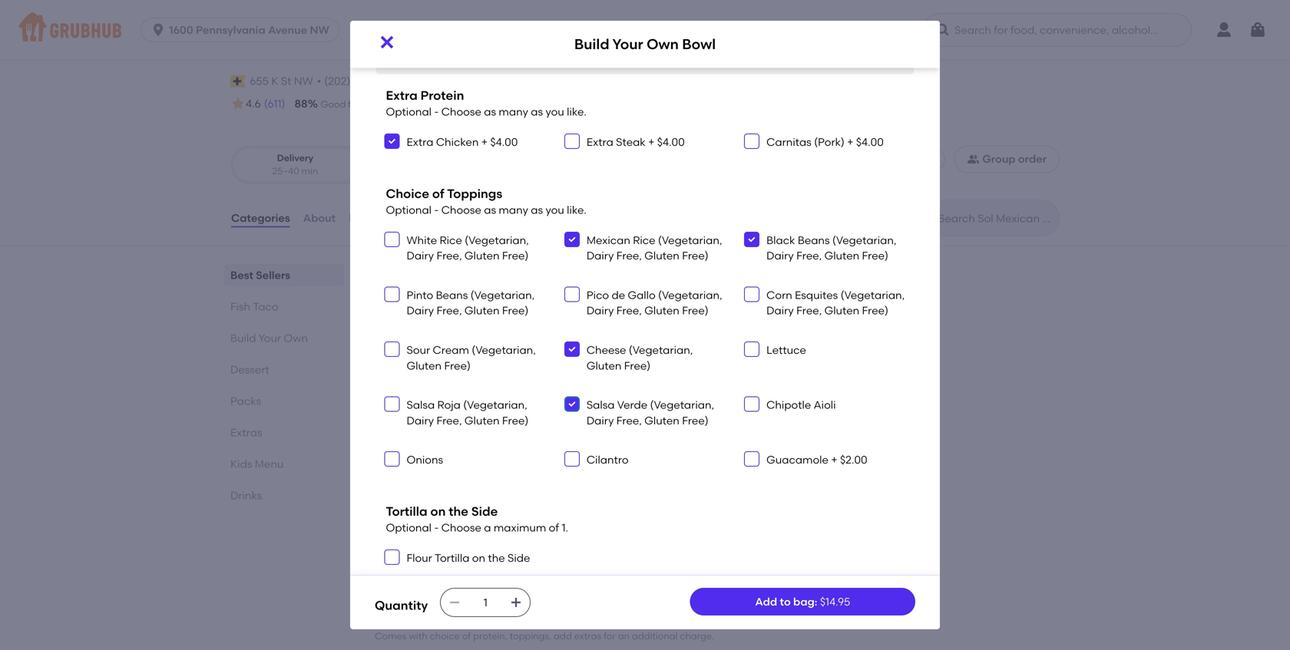 Task type: locate. For each thing, give the bounding box(es) containing it.
salsa verde (vegetarian, dairy free, gluten free)
[[587, 399, 714, 427]]

rice for white
[[440, 234, 462, 247]]

1 horizontal spatial an
[[618, 631, 630, 642]]

0 horizontal spatial build your own bowl
[[385, 325, 493, 339]]

add left "guacamole"
[[385, 347, 407, 360]]

1 vertical spatial nw
[[294, 75, 313, 88]]

free) inside pinto beans (vegetarian, dairy free, gluten free)
[[502, 304, 529, 317]]

free) for salsa roja (vegetarian, dairy free, gluten free)
[[502, 414, 529, 427]]

nw inside '1600 pennsylvania avenue nw' button
[[310, 23, 329, 36]]

$4.00 for carnitas (pork) + $4.00
[[856, 136, 884, 149]]

1 horizontal spatial sellers
[[414, 265, 468, 285]]

free, up best sellers most ordered on grubhub
[[437, 249, 462, 262]]

1 vertical spatial for
[[604, 631, 616, 642]]

you inside extra protein optional - choose as many as you like.
[[546, 105, 564, 118]]

free) inside the black beans (vegetarian, dairy free, gluten free)
[[862, 249, 888, 262]]

free) up "cheese (vegetarian, gluten free)" at bottom
[[682, 304, 709, 317]]

1 like. from the top
[[567, 105, 587, 118]]

rice inside 'mexican rice (vegetarian, dairy free, gluten free)'
[[633, 234, 655, 247]]

svg image
[[1249, 21, 1267, 39], [387, 137, 397, 146], [567, 137, 577, 146], [747, 137, 757, 146], [567, 235, 577, 244], [567, 290, 577, 299], [567, 345, 577, 354], [387, 455, 397, 464], [747, 455, 757, 464]]

sellers up ordered
[[414, 265, 468, 285]]

free) down queso on the bottom of page
[[502, 414, 529, 427]]

the down a
[[488, 552, 505, 565]]

3 optional from the top
[[386, 522, 432, 535]]

(vegetarian, for salsa verde (vegetarian, dairy free, gluten free)
[[650, 399, 714, 412]]

$4.00 right steak
[[657, 136, 685, 149]]

order for group order
[[1018, 153, 1047, 166]]

1 horizontal spatial additional
[[632, 631, 678, 642]]

0 horizontal spatial side
[[471, 504, 498, 519]]

beans for black
[[798, 234, 830, 247]]

-
[[434, 105, 439, 118], [434, 203, 439, 217], [434, 522, 439, 535]]

cheese (vegetarian, gluten free)
[[587, 344, 693, 372]]

gluten inside white rice (vegetarian, dairy free, gluten free)
[[465, 249, 500, 262]]

0 horizontal spatial tortilla
[[386, 504, 427, 519]]

0 horizontal spatial salsa
[[407, 399, 435, 412]]

free) down the "cream"
[[444, 359, 471, 372]]

free, for pinto beans (vegetarian, dairy free, gluten free)
[[437, 304, 462, 317]]

free) inside salsa verde (vegetarian, dairy free, gluten free)
[[682, 414, 709, 427]]

dairy down black
[[766, 249, 794, 262]]

best up most
[[375, 265, 410, 285]]

svg image for carnitas (pork)
[[747, 137, 757, 146]]

nw up sol mexican grill
[[310, 23, 329, 36]]

optional down fees button
[[386, 105, 432, 118]]

2 $4.00 from the left
[[657, 136, 685, 149]]

1 vertical spatial mexican
[[587, 234, 630, 247]]

fish
[[230, 300, 251, 313], [375, 442, 407, 461]]

0 horizontal spatial mexican
[[268, 37, 359, 63]]

0 vertical spatial an
[[537, 347, 550, 360]]

gluten up grubhub
[[465, 249, 500, 262]]

dairy up cilantro
[[587, 414, 614, 427]]

1 horizontal spatial on
[[447, 287, 460, 300]]

1 vertical spatial many
[[499, 203, 528, 217]]

1 horizontal spatial add
[[755, 595, 777, 608]]

side down maximum
[[508, 552, 530, 565]]

your
[[612, 36, 643, 53], [414, 325, 438, 339], [258, 332, 281, 345], [420, 609, 455, 629]]

on inside tortilla on the side optional - choose a maximum of 1.
[[430, 504, 446, 519]]

add for add to bag: $14.95
[[755, 595, 777, 608]]

free) inside corn esquites (vegetarian, dairy free, gluten free)
[[862, 304, 888, 317]]

0 vertical spatial like.
[[567, 105, 587, 118]]

svg image for sour cream (vegetarian, gluten free)
[[387, 345, 397, 354]]

free) inside pico de gallo (vegetarian, dairy free, gluten free)
[[682, 304, 709, 317]]

side
[[471, 504, 498, 519], [508, 552, 530, 565]]

sellers
[[414, 265, 468, 285], [256, 269, 290, 282]]

0 vertical spatial add
[[385, 347, 407, 360]]

lettuce
[[766, 344, 806, 357]]

the
[[449, 504, 468, 519], [488, 552, 505, 565]]

build your own bowl
[[574, 36, 716, 53], [385, 325, 493, 339]]

free, down esquites
[[796, 304, 822, 317]]

choose left a
[[441, 522, 481, 535]]

order right correct
[[554, 99, 578, 110]]

1 optional from the top
[[386, 105, 432, 118]]

1 - from the top
[[434, 105, 439, 118]]

1 $4.00 from the left
[[490, 136, 518, 149]]

1 vertical spatial choose
[[441, 203, 481, 217]]

salsa for salsa roja (vegetarian, dairy free, gluten free)
[[407, 399, 435, 412]]

1 many from the top
[[499, 105, 528, 118]]

delivery
[[277, 152, 313, 163]]

svg image for extra chicken
[[387, 137, 397, 146]]

• left (202)
[[317, 75, 321, 88]]

carnitas
[[766, 136, 812, 149]]

2 rice from the left
[[633, 234, 655, 247]]

0 horizontal spatial $4.00
[[490, 136, 518, 149]]

(vegetarian, inside the black beans (vegetarian, dairy free, gluten free)
[[832, 234, 897, 247]]

free) down "build your own bowl" image
[[682, 414, 709, 427]]

free) for mexican rice (vegetarian, dairy free, gluten free)
[[682, 249, 709, 262]]

1 horizontal spatial the
[[488, 552, 505, 565]]

additional
[[385, 363, 439, 376], [632, 631, 678, 642]]

3 $4.00 from the left
[[856, 136, 884, 149]]

free)
[[502, 249, 529, 262], [682, 249, 709, 262], [862, 249, 888, 262], [502, 304, 529, 317], [682, 304, 709, 317], [862, 304, 888, 317], [444, 359, 471, 372], [624, 359, 651, 372], [502, 414, 529, 427], [682, 414, 709, 427]]

free, inside pico de gallo (vegetarian, dairy free, gluten free)
[[616, 304, 642, 317]]

gluten inside the black beans (vegetarian, dairy free, gluten free)
[[824, 249, 859, 262]]

of left 1.
[[549, 522, 559, 535]]

1 horizontal spatial rice
[[633, 234, 655, 247]]

additional down sour
[[385, 363, 439, 376]]

1 horizontal spatial tortilla
[[435, 552, 470, 565]]

gluten down esquites
[[824, 304, 859, 317]]

free, up esquites
[[796, 249, 822, 262]]

1 horizontal spatial charge.
[[680, 631, 714, 642]]

choice of toppings optional - choose as many as you like.
[[386, 186, 587, 217]]

0 horizontal spatial best
[[230, 269, 253, 282]]

tortilla right flour
[[435, 552, 470, 565]]

gluten down sour
[[407, 359, 442, 372]]

best for best sellers
[[230, 269, 253, 282]]

beans right pinto
[[436, 289, 468, 302]]

dairy inside 'mexican rice (vegetarian, dairy free, gluten free)'
[[587, 249, 614, 262]]

$4.00 for extra steak + $4.00
[[657, 136, 685, 149]]

gluten inside salsa verde (vegetarian, dairy free, gluten free)
[[644, 414, 679, 427]]

free) inside salsa roja (vegetarian, dairy free, gluten free)
[[502, 414, 529, 427]]

with
[[409, 631, 427, 642]]

side up a
[[471, 504, 498, 519]]

gluten for black beans (vegetarian, dairy free, gluten free)
[[824, 249, 859, 262]]

salsa
[[407, 399, 435, 412], [587, 399, 615, 412]]

sellers inside best sellers most ordered on grubhub
[[414, 265, 468, 285]]

best sellers most ordered on grubhub
[[375, 265, 509, 300]]

free, down verde
[[616, 414, 642, 427]]

free, inside salsa verde (vegetarian, dairy free, gluten free)
[[616, 414, 642, 427]]

1 choose from the top
[[441, 105, 481, 118]]

0 vertical spatial order
[[554, 99, 578, 110]]

gluten inside 'mexican rice (vegetarian, dairy free, gluten free)'
[[644, 249, 679, 262]]

(vegetarian, down choice of toppings optional - choose as many as you like.
[[465, 234, 529, 247]]

0 vertical spatial nw
[[310, 23, 329, 36]]

optional up flour
[[386, 522, 432, 535]]

1 vertical spatial -
[[434, 203, 439, 217]]

fish taco down the best sellers
[[230, 300, 278, 313]]

2 horizontal spatial $4.00
[[856, 136, 884, 149]]

dairy down pico
[[587, 304, 614, 317]]

free) inside 'mexican rice (vegetarian, dairy free, gluten free)'
[[682, 249, 709, 262]]

people icon image
[[967, 153, 979, 165]]

+ right chicken
[[481, 136, 488, 149]]

1 horizontal spatial side
[[508, 552, 530, 565]]

0 vertical spatial for
[[520, 347, 534, 360]]

you inside choice of toppings optional - choose as many as you like.
[[546, 203, 564, 217]]

extra inside extra protein optional - choose as many as you like.
[[386, 88, 418, 103]]

fish taco
[[230, 300, 278, 313], [375, 442, 450, 461]]

taco
[[253, 300, 278, 313], [411, 442, 450, 461]]

free) down cheese
[[624, 359, 651, 372]]

optional
[[386, 105, 432, 118], [386, 203, 432, 217], [386, 522, 432, 535]]

time
[[422, 99, 442, 110]]

0 horizontal spatial additional
[[385, 363, 439, 376]]

1 horizontal spatial of
[[462, 631, 471, 642]]

optional down the choice
[[386, 203, 432, 217]]

free, for mexican rice (vegetarian, dairy free, gluten free)
[[616, 249, 642, 262]]

svg image for chipotle aioli
[[747, 400, 757, 409]]

1 vertical spatial order
[[1018, 153, 1047, 166]]

of right the choice
[[432, 186, 444, 201]]

1 vertical spatial fish
[[375, 442, 407, 461]]

svg image for cheese (vegetarian, gluten free)
[[567, 345, 577, 354]]

0 horizontal spatial on
[[430, 504, 446, 519]]

gluten down verde
[[644, 414, 679, 427]]

svg image inside '1600 pennsylvania avenue nw' button
[[151, 22, 166, 38]]

svg image for white rice (vegetarian, dairy free, gluten free)
[[387, 235, 397, 244]]

protein
[[421, 88, 464, 103]]

$4.00 for extra chicken + $4.00
[[490, 136, 518, 149]]

free, inside salsa roja (vegetarian, dairy free, gluten free)
[[437, 414, 462, 427]]

side inside tortilla on the side optional - choose a maximum of 1.
[[471, 504, 498, 519]]

drinks
[[230, 489, 262, 502]]

own inside build your own comes with choice of protein, toppings, add extras for an additional charge.
[[459, 609, 496, 629]]

fish taco image
[[594, 478, 710, 578]]

order
[[554, 99, 578, 110], [1018, 153, 1047, 166]]

(vegetarian, down pico de gallo (vegetarian, dairy free, gluten free)
[[629, 344, 693, 357]]

rice
[[440, 234, 462, 247], [633, 234, 655, 247]]

salsa inside salsa verde (vegetarian, dairy free, gluten free)
[[587, 399, 615, 412]]

tortilla
[[386, 504, 427, 519], [435, 552, 470, 565]]

dairy inside salsa verde (vegetarian, dairy free, gluten free)
[[587, 414, 614, 427]]

free, inside white rice (vegetarian, dairy free, gluten free)
[[437, 249, 462, 262]]

about
[[303, 212, 336, 225]]

toppings,
[[510, 631, 551, 642]]

1 vertical spatial of
[[549, 522, 559, 535]]

2 optional from the top
[[386, 203, 432, 217]]

about button
[[302, 191, 336, 246]]

of
[[432, 186, 444, 201], [549, 522, 559, 535], [462, 631, 471, 642]]

free, for black beans (vegetarian, dairy free, gluten free)
[[796, 249, 822, 262]]

dairy down pinto
[[407, 304, 434, 317]]

chipotle aioli
[[766, 399, 836, 412]]

$4.00 down 85
[[490, 136, 518, 149]]

chicken
[[436, 136, 479, 149]]

rice up gallo
[[633, 234, 655, 247]]

toppings
[[447, 186, 502, 201]]

2 many from the top
[[499, 203, 528, 217]]

dairy up onions
[[407, 414, 434, 427]]

dessert
[[230, 363, 269, 376]]

+ for extra chicken
[[481, 136, 488, 149]]

0 vertical spatial on
[[447, 287, 460, 300]]

free, for salsa verde (vegetarian, dairy free, gluten free)
[[616, 414, 642, 427]]

- down protein
[[434, 105, 439, 118]]

gluten inside pinto beans (vegetarian, dairy free, gluten free)
[[465, 304, 500, 317]]

build your own
[[230, 332, 308, 345]]

fish taco down roja
[[375, 442, 450, 461]]

0 vertical spatial of
[[432, 186, 444, 201]]

(vegetarian, inside sour cream (vegetarian, gluten free)
[[472, 344, 536, 357]]

for right extras
[[604, 631, 616, 642]]

extra for protein
[[386, 88, 418, 103]]

1 vertical spatial you
[[546, 203, 564, 217]]

salsa left verde
[[587, 399, 615, 412]]

(vegetarian, right gallo
[[658, 289, 722, 302]]

2 vertical spatial of
[[462, 631, 471, 642]]

1 vertical spatial add
[[755, 595, 777, 608]]

bowl
[[682, 36, 716, 53], [467, 325, 493, 339]]

0 vertical spatial fish taco
[[230, 300, 278, 313]]

0 vertical spatial fish
[[230, 300, 251, 313]]

0 horizontal spatial order
[[554, 99, 578, 110]]

1 horizontal spatial beans
[[798, 234, 830, 247]]

carnitas (pork) + $4.00
[[766, 136, 884, 149]]

dairy inside pinto beans (vegetarian, dairy free, gluten free)
[[407, 304, 434, 317]]

0 vertical spatial optional
[[386, 105, 432, 118]]

0 vertical spatial many
[[499, 105, 528, 118]]

nw inside 655 k st nw button
[[294, 75, 313, 88]]

gluten
[[465, 249, 500, 262], [644, 249, 679, 262], [824, 249, 859, 262], [465, 304, 500, 317], [644, 304, 679, 317], [824, 304, 859, 317], [407, 359, 442, 372], [587, 359, 622, 372], [465, 414, 500, 427], [644, 414, 679, 427]]

1 you from the top
[[546, 105, 564, 118]]

1 vertical spatial charge.
[[680, 631, 714, 642]]

1 vertical spatial beans
[[436, 289, 468, 302]]

1.
[[562, 522, 568, 535]]

gluten inside salsa roja (vegetarian, dairy free, gluten free)
[[465, 414, 500, 427]]

891-
[[353, 75, 374, 88]]

(vegetarian, inside white rice (vegetarian, dairy free, gluten free)
[[465, 234, 529, 247]]

dairy inside salsa roja (vegetarian, dairy free, gluten free)
[[407, 414, 434, 427]]

0 horizontal spatial charge.
[[441, 363, 482, 376]]

(vegetarian, inside 'mexican rice (vegetarian, dairy free, gluten free)'
[[658, 234, 722, 247]]

extra left steak
[[587, 136, 613, 149]]

dairy inside corn esquites (vegetarian, dairy free, gluten free)
[[766, 304, 794, 317]]

sellers for best sellers
[[256, 269, 290, 282]]

free, down best sellers most ordered on grubhub
[[437, 304, 462, 317]]

many down toppings
[[499, 203, 528, 217]]

- up flour tortilla on the side
[[434, 522, 439, 535]]

most
[[375, 287, 400, 300]]

free) up grubhub
[[502, 249, 529, 262]]

an inside add guacamole or queso for an additional charge.
[[537, 347, 550, 360]]

- up white at left
[[434, 203, 439, 217]]

free, inside pinto beans (vegetarian, dairy free, gluten free)
[[437, 304, 462, 317]]

of inside tortilla on the side optional - choose a maximum of 1.
[[549, 522, 559, 535]]

many right 'delivery'
[[499, 105, 528, 118]]

0 horizontal spatial •
[[317, 75, 321, 88]]

$4.00 right (pork)
[[856, 136, 884, 149]]

on time delivery
[[407, 99, 479, 110]]

nw
[[310, 23, 329, 36], [294, 75, 313, 88]]

reviews button
[[348, 191, 392, 246]]

(vegetarian, inside pico de gallo (vegetarian, dairy free, gluten free)
[[658, 289, 722, 302]]

svg image
[[151, 22, 166, 38], [935, 22, 951, 38], [378, 33, 396, 51], [387, 235, 397, 244], [747, 235, 757, 244], [387, 290, 397, 299], [747, 290, 757, 299], [387, 345, 397, 354], [747, 345, 757, 354], [682, 383, 700, 401], [387, 400, 397, 409], [567, 400, 577, 409], [747, 400, 757, 409], [567, 455, 577, 464], [387, 553, 397, 562], [449, 597, 461, 609], [510, 597, 522, 609]]

rice inside white rice (vegetarian, dairy free, gluten free)
[[440, 234, 462, 247]]

gallo
[[628, 289, 656, 302]]

0 horizontal spatial bowl
[[467, 325, 493, 339]]

tortilla up flour
[[386, 504, 427, 519]]

add inside add guacamole or queso for an additional charge.
[[385, 347, 407, 360]]

1600
[[169, 23, 193, 36]]

gluten for mexican rice (vegetarian, dairy free, gluten free)
[[644, 249, 679, 262]]

good
[[321, 99, 346, 110]]

dairy for black beans (vegetarian, dairy free, gluten free)
[[766, 249, 794, 262]]

2 - from the top
[[434, 203, 439, 217]]

gluten down add guacamole or queso for an additional charge.
[[465, 414, 500, 427]]

• (202) 891-7914 • fees
[[317, 75, 430, 88]]

build up sour
[[385, 325, 412, 339]]

2 vertical spatial choose
[[441, 522, 481, 535]]

3 - from the top
[[434, 522, 439, 535]]

+ right (pork)
[[847, 136, 854, 149]]

choose down protein
[[441, 105, 481, 118]]

• right '7914'
[[398, 75, 403, 88]]

aioli
[[814, 399, 836, 412]]

optional inside extra protein optional - choose as many as you like.
[[386, 105, 432, 118]]

add left to
[[755, 595, 777, 608]]

1 horizontal spatial best
[[375, 265, 410, 285]]

2 choose from the top
[[441, 203, 481, 217]]

choose inside extra protein optional - choose as many as you like.
[[441, 105, 481, 118]]

of inside build your own comes with choice of protein, toppings, add extras for an additional charge.
[[462, 631, 471, 642]]

2 you from the top
[[546, 203, 564, 217]]

0 horizontal spatial of
[[432, 186, 444, 201]]

(vegetarian, inside salsa verde (vegetarian, dairy free, gluten free)
[[650, 399, 714, 412]]

maximum
[[494, 522, 546, 535]]

steak
[[616, 136, 646, 149]]

mexican
[[268, 37, 359, 63], [587, 234, 630, 247]]

additional right extras
[[632, 631, 678, 642]]

an right queso on the bottom of page
[[537, 347, 550, 360]]

0 horizontal spatial fish
[[230, 300, 251, 313]]

option group
[[230, 145, 494, 184]]

0 vertical spatial you
[[546, 105, 564, 118]]

many inside extra protein optional - choose as many as you like.
[[499, 105, 528, 118]]

+ right steak
[[648, 136, 655, 149]]

dairy down white at left
[[407, 249, 434, 262]]

- inside tortilla on the side optional - choose a maximum of 1.
[[434, 522, 439, 535]]

dairy down corn
[[766, 304, 794, 317]]

like. inside choice of toppings optional - choose as many as you like.
[[567, 203, 587, 217]]

dairy inside white rice (vegetarian, dairy free, gluten free)
[[407, 249, 434, 262]]

1 vertical spatial taco
[[411, 442, 450, 461]]

gluten inside corn esquites (vegetarian, dairy free, gluten free)
[[824, 304, 859, 317]]

on right ordered
[[447, 287, 460, 300]]

1 rice from the left
[[440, 234, 462, 247]]

k
[[271, 75, 278, 88]]

1 vertical spatial optional
[[386, 203, 432, 217]]

0 vertical spatial charge.
[[441, 363, 482, 376]]

1 vertical spatial bowl
[[467, 325, 493, 339]]

(vegetarian, right the "cream"
[[472, 344, 536, 357]]

rice for mexican
[[633, 234, 655, 247]]

(vegetarian, inside pinto beans (vegetarian, dairy free, gluten free)
[[470, 289, 535, 302]]

2 horizontal spatial on
[[472, 552, 485, 565]]

free) up pico de gallo (vegetarian, dairy free, gluten free)
[[682, 249, 709, 262]]

free) inside white rice (vegetarian, dairy free, gluten free)
[[502, 249, 529, 262]]

(vegetarian, inside corn esquites (vegetarian, dairy free, gluten free)
[[841, 289, 905, 302]]

(vegetarian, inside salsa roja (vegetarian, dairy free, gluten free)
[[463, 399, 527, 412]]

0 vertical spatial beans
[[798, 234, 830, 247]]

0 horizontal spatial sellers
[[256, 269, 290, 282]]

on up flour
[[430, 504, 446, 519]]

subscription pass image
[[230, 75, 246, 87]]

taco up build your own
[[253, 300, 278, 313]]

nw right st in the left top of the page
[[294, 75, 313, 88]]

free) up corn esquites (vegetarian, dairy free, gluten free) at the right top of the page
[[862, 249, 888, 262]]

1 vertical spatial fish taco
[[375, 442, 450, 461]]

extra down '7914'
[[386, 88, 418, 103]]

svg image for corn esquites (vegetarian, dairy free, gluten free)
[[747, 290, 757, 299]]

salsa for salsa verde (vegetarian, dairy free, gluten free)
[[587, 399, 615, 412]]

beans inside the black beans (vegetarian, dairy free, gluten free)
[[798, 234, 830, 247]]

mexican down avenue
[[268, 37, 359, 63]]

(vegetarian, up queso on the bottom of page
[[470, 289, 535, 302]]

25–40
[[272, 166, 299, 177]]

gluten down grubhub
[[465, 304, 500, 317]]

free,
[[437, 249, 462, 262], [616, 249, 642, 262], [796, 249, 822, 262], [437, 304, 462, 317], [616, 304, 642, 317], [796, 304, 822, 317], [437, 414, 462, 427], [616, 414, 642, 427]]

0 horizontal spatial add
[[385, 347, 407, 360]]

many inside choice of toppings optional - choose as many as you like.
[[499, 203, 528, 217]]

star icon image
[[230, 96, 246, 111]]

extra
[[386, 88, 418, 103], [407, 136, 433, 149], [587, 136, 613, 149]]

(vegetarian, for salsa roja (vegetarian, dairy free, gluten free)
[[463, 399, 527, 412]]

correct order
[[517, 99, 578, 110]]

1 salsa from the left
[[407, 399, 435, 412]]

dairy inside the black beans (vegetarian, dairy free, gluten free)
[[766, 249, 794, 262]]

0 horizontal spatial taco
[[253, 300, 278, 313]]

of right choice
[[462, 631, 471, 642]]

option group containing delivery 25–40 min
[[230, 145, 494, 184]]

group order
[[982, 153, 1047, 166]]

1 horizontal spatial •
[[398, 75, 403, 88]]

free, down de
[[616, 304, 642, 317]]

dairy for mexican rice (vegetarian, dairy free, gluten free)
[[587, 249, 614, 262]]

0 horizontal spatial the
[[449, 504, 468, 519]]

0 vertical spatial -
[[434, 105, 439, 118]]

correct
[[517, 99, 552, 110]]

gluten inside "cheese (vegetarian, gluten free)"
[[587, 359, 622, 372]]

choose down toppings
[[441, 203, 481, 217]]

0 vertical spatial bowl
[[682, 36, 716, 53]]

order right group
[[1018, 153, 1047, 166]]

(guacamole
[[445, 24, 511, 37]]

2 like. from the top
[[567, 203, 587, 217]]

extras
[[230, 426, 262, 439]]

0 vertical spatial side
[[471, 504, 498, 519]]

salsa inside salsa roja (vegetarian, dairy free, gluten free)
[[407, 399, 435, 412]]

1 horizontal spatial for
[[604, 631, 616, 642]]

on inside best sellers most ordered on grubhub
[[447, 287, 460, 300]]

dairy
[[407, 249, 434, 262], [587, 249, 614, 262], [766, 249, 794, 262], [407, 304, 434, 317], [587, 304, 614, 317], [766, 304, 794, 317], [407, 414, 434, 427], [587, 414, 614, 427]]

for inside build your own comes with choice of protein, toppings, add extras for an additional charge.
[[604, 631, 616, 642]]

free, up de
[[616, 249, 642, 262]]

free, inside corn esquites (vegetarian, dairy free, gluten free)
[[796, 304, 822, 317]]

1 horizontal spatial $4.00
[[657, 136, 685, 149]]

the up flour tortilla on the side
[[449, 504, 468, 519]]

build
[[574, 36, 609, 53], [385, 325, 412, 339], [230, 332, 256, 345], [375, 609, 416, 629]]

taco down roja
[[411, 442, 450, 461]]

1 horizontal spatial salsa
[[587, 399, 615, 412]]

additional inside add guacamole or queso for an additional charge.
[[385, 363, 439, 376]]

gluten up gallo
[[644, 249, 679, 262]]

salsa roja (vegetarian, dairy free, gluten free)
[[407, 399, 529, 427]]

as
[[484, 105, 496, 118], [531, 105, 543, 118], [484, 203, 496, 217], [531, 203, 543, 217]]

1 vertical spatial additional
[[632, 631, 678, 642]]

1 vertical spatial on
[[430, 504, 446, 519]]

1 vertical spatial like.
[[567, 203, 587, 217]]

1600 pennsylvania avenue nw button
[[141, 18, 345, 42]]

svg image for 1600 pennsylvania avenue nw
[[151, 22, 166, 38]]

mexican up de
[[587, 234, 630, 247]]

1 horizontal spatial build your own bowl
[[574, 36, 716, 53]]

2 vertical spatial -
[[434, 522, 439, 535]]

order inside button
[[1018, 153, 1047, 166]]

1 vertical spatial an
[[618, 631, 630, 642]]

(vegetarian,
[[465, 234, 529, 247], [658, 234, 722, 247], [832, 234, 897, 247], [470, 289, 535, 302], [658, 289, 722, 302], [841, 289, 905, 302], [472, 344, 536, 357], [629, 344, 693, 357], [463, 399, 527, 412], [650, 399, 714, 412]]

pinto beans (vegetarian, dairy free, gluten free)
[[407, 289, 535, 317]]

1 horizontal spatial bowl
[[682, 36, 716, 53]]

0 vertical spatial taco
[[253, 300, 278, 313]]

additional inside build your own comes with choice of protein, toppings, add extras for an additional charge.
[[632, 631, 678, 642]]

0 horizontal spatial beans
[[436, 289, 468, 302]]

(vegetarian, right verde
[[650, 399, 714, 412]]

0 vertical spatial tortilla
[[386, 504, 427, 519]]

free, inside the black beans (vegetarian, dairy free, gluten free)
[[796, 249, 822, 262]]

svg image for guacamole
[[747, 455, 757, 464]]

delivery 25–40 min
[[272, 152, 318, 177]]

0 horizontal spatial an
[[537, 347, 550, 360]]

1 horizontal spatial mexican
[[587, 234, 630, 247]]

0 vertical spatial the
[[449, 504, 468, 519]]

gluten up esquites
[[824, 249, 859, 262]]

(vegetarian, up corn esquites (vegetarian, dairy free, gluten free) at the right top of the page
[[832, 234, 897, 247]]

rice right white at left
[[440, 234, 462, 247]]

sour cream (vegetarian, gluten free)
[[407, 344, 536, 372]]

best inside best sellers most ordered on grubhub
[[375, 265, 410, 285]]

beans for pinto
[[436, 289, 468, 302]]

flour tortilla on the side
[[407, 552, 530, 565]]

beans inside pinto beans (vegetarian, dairy free, gluten free)
[[436, 289, 468, 302]]

3 choose from the top
[[441, 522, 481, 535]]

1 horizontal spatial fish
[[375, 442, 407, 461]]

free) down the black beans (vegetarian, dairy free, gluten free)
[[862, 304, 888, 317]]

dairy for salsa verde (vegetarian, dairy free, gluten free)
[[587, 414, 614, 427]]

build inside build your own comes with choice of protein, toppings, add extras for an additional charge.
[[375, 609, 416, 629]]

2 horizontal spatial of
[[549, 522, 559, 535]]

1 horizontal spatial taco
[[411, 442, 450, 461]]

build up comes
[[375, 609, 416, 629]]

best down categories button
[[230, 269, 253, 282]]

free, inside 'mexican rice (vegetarian, dairy free, gluten free)'
[[616, 249, 642, 262]]

0 vertical spatial choose
[[441, 105, 481, 118]]

0 vertical spatial additional
[[385, 363, 439, 376]]

salsa left roja
[[407, 399, 435, 412]]

an right extras
[[618, 631, 630, 642]]

1 horizontal spatial order
[[1018, 153, 1047, 166]]

mexican inside 'mexican rice (vegetarian, dairy free, gluten free)'
[[587, 234, 630, 247]]

(vegetarian, for white rice (vegetarian, dairy free, gluten free)
[[465, 234, 529, 247]]

like.
[[567, 105, 587, 118], [567, 203, 587, 217]]

st
[[281, 75, 291, 88]]

on down a
[[472, 552, 485, 565]]

reviews
[[349, 212, 391, 225]]

1 vertical spatial tortilla
[[435, 552, 470, 565]]

2 salsa from the left
[[587, 399, 615, 412]]



Task type: describe. For each thing, give the bounding box(es) containing it.
655 k st nw button
[[249, 73, 314, 90]]

pico
[[587, 289, 609, 302]]

7914
[[374, 75, 395, 88]]

mexican rice (vegetarian, dairy free, gluten free)
[[587, 234, 722, 262]]

queso
[[486, 347, 518, 360]]

sol
[[230, 37, 263, 63]]

kids
[[230, 458, 252, 471]]

the inside tortilla on the side optional - choose a maximum of 1.
[[449, 504, 468, 519]]

or
[[473, 347, 483, 360]]

build your own comes with choice of protein, toppings, add extras for an additional charge.
[[375, 609, 714, 642]]

1600 pennsylvania avenue nw
[[169, 23, 329, 36]]

Search Sol Mexican Grill search field
[[937, 211, 1054, 226]]

quantity
[[375, 598, 428, 613]]

cream
[[433, 344, 469, 357]]

charge. inside build your own comes with choice of protein, toppings, add extras for an additional charge.
[[680, 631, 714, 642]]

85
[[491, 97, 504, 110]]

sol mexican grill logo image
[[994, 0, 1047, 51]]

de
[[612, 289, 625, 302]]

grill
[[364, 37, 409, 63]]

best for best sellers most ordered on grubhub
[[375, 265, 410, 285]]

+ for carnitas (pork)
[[847, 136, 854, 149]]

guacamole
[[766, 454, 829, 467]]

group
[[982, 153, 1016, 166]]

pinto
[[407, 289, 433, 302]]

add for add guacamole or queso for an additional charge.
[[385, 347, 407, 360]]

$14.95
[[820, 595, 850, 608]]

(vegetarian, for sour cream (vegetarian, gluten free)
[[472, 344, 536, 357]]

chipotle
[[766, 399, 811, 412]]

svg image for pinto beans (vegetarian, dairy free, gluten free)
[[387, 290, 397, 299]]

655
[[250, 75, 269, 88]]

free) for salsa verde (vegetarian, dairy free, gluten free)
[[682, 414, 709, 427]]

fees button
[[406, 73, 431, 91]]

gluten inside pico de gallo (vegetarian, dairy free, gluten free)
[[644, 304, 679, 317]]

655 k st nw
[[250, 75, 313, 88]]

1 vertical spatial build your own bowl
[[385, 325, 493, 339]]

your inside build your own comes with choice of protein, toppings, add extras for an additional charge.
[[420, 609, 455, 629]]

svg image for lettuce
[[747, 345, 757, 354]]

choose inside choice of toppings optional - choose as many as you like.
[[441, 203, 481, 217]]

roja
[[437, 399, 461, 412]]

to
[[780, 595, 791, 608]]

black beans (vegetarian, dairy free, gluten free)
[[766, 234, 897, 262]]

gluten for salsa roja (vegetarian, dairy free, gluten free)
[[465, 414, 500, 427]]

good food
[[321, 99, 368, 110]]

min
[[301, 166, 318, 177]]

svg image for extra steak
[[567, 137, 577, 146]]

gluten inside sour cream (vegetarian, gluten free)
[[407, 359, 442, 372]]

cheese
[[587, 344, 626, 357]]

pennsylvania
[[196, 23, 266, 36]]

ordered
[[402, 287, 444, 300]]

add guacamole or queso for an additional charge.
[[385, 347, 550, 376]]

extra for chicken
[[407, 136, 433, 149]]

free, for white rice (vegetarian, dairy free, gluten free)
[[437, 249, 462, 262]]

tortilla on the side optional - choose a maximum of 1.
[[386, 504, 568, 535]]

extras
[[574, 631, 601, 642]]

a
[[484, 522, 491, 535]]

+ left $2.00
[[831, 454, 838, 467]]

gluten for pinto beans (vegetarian, dairy free, gluten free)
[[465, 304, 500, 317]]

sour
[[407, 344, 430, 357]]

(vegetarian, for mexican rice (vegetarian, dairy free, gluten free)
[[658, 234, 722, 247]]

build up correct order
[[574, 36, 609, 53]]

(202) 891-7914 button
[[324, 73, 395, 89]]

esquites
[[795, 289, 838, 302]]

sellers for best sellers most ordered on grubhub
[[414, 265, 468, 285]]

free) inside "cheese (vegetarian, gluten free)"
[[624, 359, 651, 372]]

svg image for build your own bowl
[[378, 33, 396, 51]]

add to bag: $14.95
[[755, 595, 850, 608]]

of inside choice of toppings optional - choose as many as you like.
[[432, 186, 444, 201]]

nw for 1600 pennsylvania avenue nw
[[310, 23, 329, 36]]

free) for pinto beans (vegetarian, dairy free, gluten free)
[[502, 304, 529, 317]]

svg image for cilantro
[[567, 455, 577, 464]]

kids menu
[[230, 458, 284, 471]]

gluten for salsa verde (vegetarian, dairy free, gluten free)
[[644, 414, 679, 427]]

veggie
[[407, 24, 443, 37]]

nw for 655 k st nw
[[294, 75, 313, 88]]

optional inside tortilla on the side optional - choose a maximum of 1.
[[386, 522, 432, 535]]

guacamole + $2.00
[[766, 454, 867, 467]]

svg image for salsa roja (vegetarian, dairy free, gluten free)
[[387, 400, 397, 409]]

white
[[407, 234, 437, 247]]

1 vertical spatial the
[[488, 552, 505, 565]]

extra steak + $4.00
[[587, 136, 685, 149]]

dairy inside pico de gallo (vegetarian, dairy free, gluten free)
[[587, 304, 614, 317]]

(vegetarian, inside "cheese (vegetarian, gluten free)"
[[629, 344, 693, 357]]

like. inside extra protein optional - choose as many as you like.
[[567, 105, 587, 118]]

included)
[[407, 40, 456, 53]]

svg image for onions
[[387, 455, 397, 464]]

svg image inside main navigation navigation
[[1249, 21, 1267, 39]]

free) for black beans (vegetarian, dairy free, gluten free)
[[862, 249, 888, 262]]

group order button
[[954, 145, 1060, 173]]

choose inside tortilla on the side optional - choose a maximum of 1.
[[441, 522, 481, 535]]

free) inside sour cream (vegetarian, gluten free)
[[444, 359, 471, 372]]

- inside choice of toppings optional - choose as many as you like.
[[434, 203, 439, 217]]

choice
[[430, 631, 460, 642]]

food
[[348, 99, 368, 110]]

bag:
[[793, 595, 817, 608]]

cilantro
[[587, 454, 629, 467]]

white rice (vegetarian, dairy free, gluten free)
[[407, 234, 529, 262]]

svg image for black beans (vegetarian, dairy free, gluten free)
[[747, 235, 757, 244]]

dairy for white rice (vegetarian, dairy free, gluten free)
[[407, 249, 434, 262]]

svg image for pico de gallo (vegetarian, dairy free, gluten free)
[[567, 290, 577, 299]]

2 • from the left
[[398, 75, 403, 88]]

(vegetarian, for pinto beans (vegetarian, dairy free, gluten free)
[[470, 289, 535, 302]]

1 • from the left
[[317, 75, 321, 88]]

2 vertical spatial on
[[472, 552, 485, 565]]

gluten for corn esquites (vegetarian, dairy free, gluten free)
[[824, 304, 859, 317]]

for inside add guacamole or queso for an additional charge.
[[520, 347, 534, 360]]

on
[[407, 99, 420, 110]]

free) for corn esquites (vegetarian, dairy free, gluten free)
[[862, 304, 888, 317]]

0 vertical spatial mexican
[[268, 37, 359, 63]]

extra for steak
[[587, 136, 613, 149]]

4.6
[[246, 97, 261, 110]]

veggie (guacamole included)
[[407, 24, 511, 53]]

88
[[294, 97, 308, 110]]

$2.00
[[840, 454, 867, 467]]

add
[[554, 631, 572, 642]]

order for correct order
[[554, 99, 578, 110]]

black
[[766, 234, 795, 247]]

svg image for mexican rice (vegetarian, dairy free, gluten free)
[[567, 235, 577, 244]]

delivery
[[444, 99, 479, 110]]

tortilla inside tortilla on the side optional - choose a maximum of 1.
[[386, 504, 427, 519]]

categories button
[[230, 191, 291, 246]]

- inside extra protein optional - choose as many as you like.
[[434, 105, 439, 118]]

Input item quantity number field
[[469, 589, 502, 617]]

best sellers
[[230, 269, 290, 282]]

(611)
[[264, 97, 285, 110]]

(202)
[[324, 75, 350, 88]]

corn esquites (vegetarian, dairy free, gluten free)
[[766, 289, 905, 317]]

verde
[[617, 399, 647, 412]]

packs
[[230, 395, 261, 408]]

build your own bowl image
[[596, 312, 711, 412]]

+ for extra steak
[[648, 136, 655, 149]]

dairy for salsa roja (vegetarian, dairy free, gluten free)
[[407, 414, 434, 427]]

gluten for white rice (vegetarian, dairy free, gluten free)
[[465, 249, 500, 262]]

free) for white rice (vegetarian, dairy free, gluten free)
[[502, 249, 529, 262]]

free, for corn esquites (vegetarian, dairy free, gluten free)
[[796, 304, 822, 317]]

dairy for corn esquites (vegetarian, dairy free, gluten free)
[[766, 304, 794, 317]]

optional inside choice of toppings optional - choose as many as you like.
[[386, 203, 432, 217]]

avenue
[[268, 23, 307, 36]]

choice
[[386, 186, 429, 201]]

82
[[381, 97, 393, 110]]

an inside build your own comes with choice of protein, toppings, add extras for an additional charge.
[[618, 631, 630, 642]]

1 vertical spatial side
[[508, 552, 530, 565]]

svg image for salsa verde (vegetarian, dairy free, gluten free)
[[567, 400, 577, 409]]

flour
[[407, 552, 432, 565]]

dairy for pinto beans (vegetarian, dairy free, gluten free)
[[407, 304, 434, 317]]

build up dessert
[[230, 332, 256, 345]]

main navigation navigation
[[0, 0, 1290, 60]]

(vegetarian, for corn esquites (vegetarian, dairy free, gluten free)
[[841, 289, 905, 302]]

free, for salsa roja (vegetarian, dairy free, gluten free)
[[437, 414, 462, 427]]

(vegetarian, for black beans (vegetarian, dairy free, gluten free)
[[832, 234, 897, 247]]

charge. inside add guacamole or queso for an additional charge.
[[441, 363, 482, 376]]

0 horizontal spatial fish taco
[[230, 300, 278, 313]]

pico de gallo (vegetarian, dairy free, gluten free)
[[587, 289, 722, 317]]

(pork)
[[814, 136, 845, 149]]

svg image for flour tortilla on the side
[[387, 553, 397, 562]]



Task type: vqa. For each thing, say whether or not it's contained in the screenshot.
Kizuki Ramen & Izakaya
no



